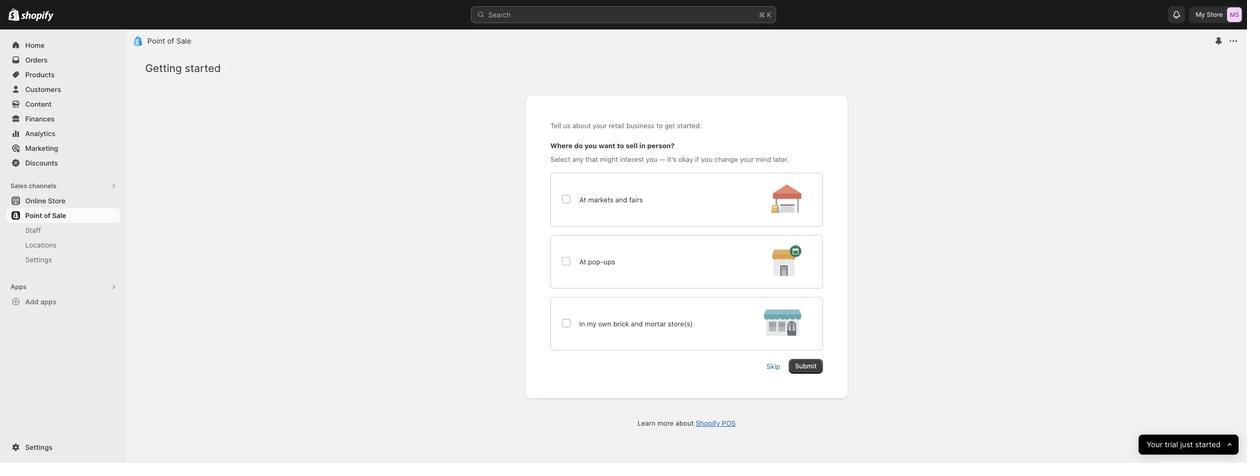 Task type: describe. For each thing, give the bounding box(es) containing it.
products
[[25, 71, 55, 79]]

my store
[[1196, 11, 1223, 18]]

store for my store
[[1207, 11, 1223, 18]]

0 vertical spatial of
[[167, 36, 174, 45]]

staff link
[[6, 223, 120, 238]]

add apps button
[[6, 295, 120, 309]]

1 settings from the top
[[25, 256, 52, 264]]

1 vertical spatial point of sale link
[[6, 208, 120, 223]]

0 vertical spatial point of sale
[[147, 36, 191, 45]]

search
[[488, 11, 511, 19]]

online store
[[25, 197, 65, 205]]

orders
[[25, 56, 48, 64]]

my store image
[[1227, 7, 1242, 22]]

your trial just started
[[1147, 440, 1221, 450]]

orders link
[[6, 53, 120, 67]]

sales channels button
[[6, 179, 120, 194]]

1 horizontal spatial shopify image
[[21, 11, 54, 21]]

content
[[25, 100, 52, 108]]

sales channels
[[11, 182, 56, 190]]

add apps
[[25, 298, 56, 306]]

1 horizontal spatial point
[[147, 36, 165, 45]]

k
[[767, 11, 771, 19]]

trial
[[1165, 440, 1178, 450]]

analytics
[[25, 129, 55, 138]]

finances
[[25, 115, 55, 123]]

home
[[25, 41, 45, 49]]

started inside dropdown button
[[1195, 440, 1221, 450]]

online
[[25, 197, 46, 205]]

0 horizontal spatial point of sale
[[25, 212, 66, 220]]

your trial just started button
[[1139, 435, 1239, 455]]

channels
[[29, 182, 56, 190]]

discounts
[[25, 159, 58, 167]]

1 settings link from the top
[[6, 253, 120, 267]]

marketing
[[25, 144, 58, 153]]

staff
[[25, 226, 41, 235]]

products link
[[6, 67, 120, 82]]

online store button
[[0, 194, 126, 208]]

marketing link
[[6, 141, 120, 156]]

customers
[[25, 85, 61, 94]]



Task type: vqa. For each thing, say whether or not it's contained in the screenshot.
the Online Store icon
no



Task type: locate. For each thing, give the bounding box(es) containing it.
store for online store
[[48, 197, 65, 205]]

finances link
[[6, 112, 120, 126]]

store
[[1207, 11, 1223, 18], [48, 197, 65, 205]]

sales
[[11, 182, 27, 190]]

just
[[1180, 440, 1193, 450]]

store right the my
[[1207, 11, 1223, 18]]

getting started
[[145, 62, 221, 75]]

0 horizontal spatial sale
[[52, 212, 66, 220]]

started
[[185, 62, 221, 75], [1195, 440, 1221, 450]]

1 horizontal spatial store
[[1207, 11, 1223, 18]]

getting
[[145, 62, 182, 75]]

0 vertical spatial point
[[147, 36, 165, 45]]

of down online store
[[44, 212, 50, 220]]

sale up staff link at the left of page
[[52, 212, 66, 220]]

0 vertical spatial settings
[[25, 256, 52, 264]]

1 vertical spatial store
[[48, 197, 65, 205]]

1 horizontal spatial of
[[167, 36, 174, 45]]

2 settings from the top
[[25, 444, 52, 452]]

0 vertical spatial started
[[185, 62, 221, 75]]

shopify image
[[8, 8, 20, 21], [21, 11, 54, 21]]

0 horizontal spatial store
[[48, 197, 65, 205]]

customers link
[[6, 82, 120, 97]]

icon for point of sale image
[[133, 36, 143, 46]]

analytics link
[[6, 126, 120, 141]]

1 vertical spatial point
[[25, 212, 42, 220]]

of up getting
[[167, 36, 174, 45]]

1 vertical spatial sale
[[52, 212, 66, 220]]

locations
[[25, 241, 57, 249]]

point of sale link up getting
[[147, 36, 191, 45]]

1 vertical spatial point of sale
[[25, 212, 66, 220]]

point of sale link down online store
[[6, 208, 120, 223]]

store down sales channels button
[[48, 197, 65, 205]]

point of sale link
[[147, 36, 191, 45], [6, 208, 120, 223]]

⌘ k
[[759, 11, 771, 19]]

1 vertical spatial settings
[[25, 444, 52, 452]]

1 horizontal spatial point of sale link
[[147, 36, 191, 45]]

1 vertical spatial started
[[1195, 440, 1221, 450]]

⌘
[[759, 11, 765, 19]]

settings
[[25, 256, 52, 264], [25, 444, 52, 452]]

store inside button
[[48, 197, 65, 205]]

1 horizontal spatial point of sale
[[147, 36, 191, 45]]

sale
[[176, 36, 191, 45], [52, 212, 66, 220]]

0 horizontal spatial point of sale link
[[6, 208, 120, 223]]

0 horizontal spatial point
[[25, 212, 42, 220]]

0 vertical spatial settings link
[[6, 253, 120, 267]]

1 horizontal spatial started
[[1195, 440, 1221, 450]]

point of sale up getting
[[147, 36, 191, 45]]

discounts link
[[6, 156, 120, 170]]

sale up getting started
[[176, 36, 191, 45]]

started right just
[[1195, 440, 1221, 450]]

1 horizontal spatial sale
[[176, 36, 191, 45]]

online store link
[[6, 194, 120, 208]]

home link
[[6, 38, 120, 53]]

2 settings link from the top
[[6, 440, 120, 455]]

point right icon for point of sale
[[147, 36, 165, 45]]

point of sale
[[147, 36, 191, 45], [25, 212, 66, 220]]

your
[[1147, 440, 1163, 450]]

my
[[1196, 11, 1205, 18]]

0 vertical spatial store
[[1207, 11, 1223, 18]]

0 vertical spatial sale
[[176, 36, 191, 45]]

0 horizontal spatial of
[[44, 212, 50, 220]]

apps
[[11, 283, 26, 291]]

of
[[167, 36, 174, 45], [44, 212, 50, 220]]

1 vertical spatial settings link
[[6, 440, 120, 455]]

0 vertical spatial point of sale link
[[147, 36, 191, 45]]

settings link
[[6, 253, 120, 267], [6, 440, 120, 455]]

locations link
[[6, 238, 120, 253]]

started right getting
[[185, 62, 221, 75]]

apps button
[[6, 280, 120, 295]]

apps
[[40, 298, 56, 306]]

content link
[[6, 97, 120, 112]]

point up staff
[[25, 212, 42, 220]]

1 vertical spatial of
[[44, 212, 50, 220]]

point
[[147, 36, 165, 45], [25, 212, 42, 220]]

0 horizontal spatial shopify image
[[8, 8, 20, 21]]

add
[[25, 298, 39, 306]]

0 horizontal spatial started
[[185, 62, 221, 75]]

point of sale down online store
[[25, 212, 66, 220]]



